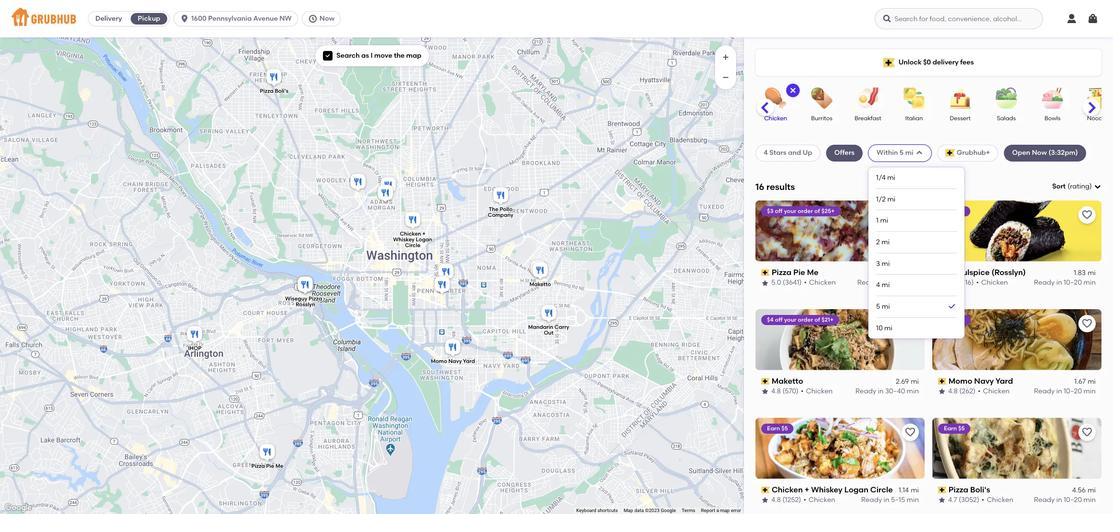 Task type: vqa. For each thing, say whether or not it's contained in the screenshot.
Italian image
yes



Task type: describe. For each thing, give the bounding box(es) containing it.
minus icon image
[[721, 73, 731, 82]]

2 mi
[[877, 238, 890, 246]]

wiseguy pizza - rosslyn
[[285, 296, 326, 308]]

momo inside map region
[[431, 358, 447, 364]]

1/4
[[877, 173, 886, 182]]

1600 pennsylvania avenue nw
[[191, 14, 292, 23]]

1 horizontal spatial pizza pie me
[[772, 268, 819, 277]]

subscription pass image for pizza boli's
[[939, 487, 947, 493]]

mi for 1/4 mi
[[888, 173, 896, 182]]

ready for seoulspice (rosslyn)
[[1035, 279, 1056, 287]]

mi for 1.14 mi
[[912, 486, 920, 494]]

1 horizontal spatial chicken + whiskey logan circle
[[772, 485, 894, 494]]

$4 off your order of $21+
[[768, 316, 834, 323]]

order for pizza pie me
[[798, 208, 814, 214]]

terms link
[[682, 508, 696, 513]]

©2023
[[646, 508, 660, 513]]

• chicken for chicken + whiskey logan circle
[[804, 496, 836, 504]]

$25+
[[822, 208, 835, 214]]

1 vertical spatial pizza boli's
[[949, 485, 991, 494]]

out
[[544, 330, 554, 336]]

ready in 10–20 min for pizza boli's
[[1035, 496, 1097, 504]]

+ inside chicken + whiskey logan circle
[[423, 231, 426, 237]]

mi for 2.69 mi
[[912, 378, 920, 386]]

1/2
[[877, 195, 886, 203]]

offers
[[835, 149, 855, 157]]

momo navy yard logo image
[[933, 309, 1102, 370]]

star icon image for chicken + whiskey logan circle
[[762, 497, 770, 504]]

seoulspice (rosslyn)
[[949, 268, 1027, 277]]

ready for pizza boli's
[[1035, 496, 1056, 504]]

(rosslyn)
[[992, 268, 1027, 277]]

breakfast
[[855, 115, 882, 122]]

search as i move the map
[[337, 51, 422, 60]]

4 mi
[[877, 281, 890, 289]]

4.8 for momo navy yard
[[949, 387, 958, 395]]

subscription pass image for seoulspice (rosslyn)
[[939, 269, 947, 276]]

main navigation navigation
[[0, 0, 1114, 38]]

earn $3
[[945, 208, 965, 214]]

momo navy yard image
[[443, 337, 463, 359]]

• chicken for pizza pie me
[[805, 279, 836, 287]]

noodles
[[1088, 115, 1111, 122]]

mi for 4.21 mi
[[912, 269, 920, 277]]

$5 for chicken
[[782, 425, 789, 432]]

• chicken for pizza boli's
[[982, 496, 1014, 504]]

(
[[1068, 182, 1071, 190]]

10–20 for momo navy yard
[[1065, 387, 1083, 395]]

your for maketto
[[785, 316, 797, 323]]

1600
[[191, 14, 207, 23]]

salads image
[[990, 88, 1024, 109]]

earn $5 for chicken
[[768, 425, 789, 432]]

in for pizza boli's
[[1057, 496, 1063, 504]]

1.67 mi
[[1075, 378, 1097, 386]]

min for pizza boli's
[[1084, 496, 1097, 504]]

(1252)
[[783, 496, 802, 504]]

a
[[717, 508, 720, 513]]

subscription pass image for pizza pie me
[[762, 269, 770, 276]]

• chicken for momo navy yard
[[979, 387, 1010, 395]]

save this restaurant button for seoulspice (rosslyn)
[[1079, 206, 1097, 224]]

delivery
[[95, 14, 122, 23]]

4.8 for chicken + whiskey logan circle
[[772, 496, 781, 504]]

pollo
[[500, 206, 513, 212]]

4.21 mi
[[898, 269, 920, 277]]

chicken inside chicken + whiskey logan circle
[[400, 231, 421, 237]]

keyboard shortcuts button
[[577, 507, 618, 514]]

pennsylvania
[[208, 14, 252, 23]]

1 horizontal spatial momo
[[949, 376, 973, 386]]

mandarin carry out
[[529, 324, 570, 336]]

order for maketto
[[798, 316, 814, 323]]

(570)
[[783, 387, 799, 395]]

mandarin carry out image
[[540, 303, 559, 324]]

1 horizontal spatial map
[[721, 508, 730, 513]]

min for maketto
[[907, 387, 920, 395]]

star icon image for momo navy yard
[[939, 388, 947, 396]]

results
[[767, 181, 796, 192]]

within 5 mi
[[877, 149, 914, 157]]

new york grill image
[[379, 175, 398, 196]]

earn for seoulspice (rosslyn)
[[945, 208, 958, 214]]

save this restaurant button for maketto
[[902, 315, 920, 332]]

grubhub plus flag logo image for unlock $0 delivery fees
[[884, 58, 895, 67]]

15–25
[[888, 279, 906, 287]]

burritos image
[[806, 88, 839, 109]]

chicken + whiskey logan circle inside map region
[[393, 231, 433, 249]]

svg image inside field
[[1095, 183, 1102, 191]]

momo navy yard inside map region
[[431, 358, 475, 364]]

$5 for pizza
[[959, 425, 966, 432]]

mi for 4.56 mi
[[1089, 486, 1097, 494]]

3
[[877, 259, 881, 267]]

4.56
[[1073, 486, 1087, 494]]

0 vertical spatial pie
[[794, 268, 806, 277]]

navy inside map region
[[449, 358, 462, 364]]

ready for chicken + whiskey logan circle
[[862, 496, 883, 504]]

4.8 (1252)
[[772, 496, 802, 504]]

i
[[371, 51, 373, 60]]

(262)
[[960, 387, 976, 395]]

ready for maketto
[[856, 387, 877, 395]]

$0
[[924, 58, 932, 66]]

dessert
[[950, 115, 971, 122]]

save this restaurant image for pizza pie me
[[905, 209, 917, 221]]

fees
[[961, 58, 975, 66]]

10 mi
[[877, 324, 893, 332]]

(3:32pm)
[[1049, 149, 1079, 157]]

1/2 mi
[[877, 195, 896, 203]]

mi for 2 mi
[[882, 238, 890, 246]]

within
[[877, 149, 899, 157]]

yard inside map region
[[463, 358, 475, 364]]

subscription pass image for maketto
[[762, 378, 770, 385]]

company
[[488, 212, 514, 218]]

pizza pie me inside map region
[[252, 463, 284, 469]]

breakfast image
[[852, 88, 885, 109]]

save this restaurant image for chicken + whiskey logan circle
[[905, 426, 917, 438]]

1 mi
[[877, 216, 889, 225]]

mi for 4 mi
[[882, 281, 890, 289]]

search
[[337, 51, 360, 60]]

$8
[[959, 316, 966, 323]]

sort ( rating )
[[1053, 182, 1093, 190]]

chicken + whiskey logan circle image
[[404, 210, 423, 231]]

list box containing 1/4 mi
[[877, 167, 958, 338]]

up
[[803, 149, 813, 157]]

grubhub+
[[958, 149, 991, 157]]

delivery button
[[89, 11, 129, 26]]

rosslyn
[[296, 302, 315, 308]]

1/4 mi
[[877, 173, 896, 182]]

save this restaurant button for pizza boli's
[[1079, 424, 1097, 441]]

me inside map region
[[276, 463, 284, 469]]

subscription pass image for chicken + whiskey logan circle
[[762, 487, 770, 493]]

30–40
[[886, 387, 906, 395]]

1.67
[[1075, 378, 1087, 386]]

2
[[877, 238, 881, 246]]

mi for 3 mi
[[882, 259, 890, 267]]

16 results
[[756, 181, 796, 192]]

save this restaurant image for pizza boli's
[[1082, 426, 1094, 438]]

1 vertical spatial maketto
[[772, 376, 804, 386]]

error
[[732, 508, 742, 513]]

earn for chicken + whiskey logan circle
[[768, 425, 781, 432]]

pie inside map region
[[266, 463, 274, 469]]

(3641)
[[783, 279, 802, 287]]

in for seoulspice (rosslyn)
[[1057, 279, 1063, 287]]

ready for momo navy yard
[[1035, 387, 1056, 395]]

mi for 1.67 mi
[[1089, 378, 1097, 386]]

save this restaurant button for chicken + whiskey logan circle
[[902, 424, 920, 441]]

1 vertical spatial momo navy yard
[[949, 376, 1014, 386]]

$3 off your order of $25+
[[768, 208, 835, 214]]

10
[[877, 324, 883, 332]]

1 $3 from the left
[[768, 208, 774, 214]]

tigo's image
[[529, 259, 548, 280]]

bowls
[[1045, 115, 1061, 122]]

grubhub plus flag logo image for grubhub+
[[946, 149, 956, 157]]

logan inside map region
[[416, 237, 433, 243]]

save this restaurant image for momo navy yard
[[1082, 318, 1094, 329]]

earn for momo navy yard
[[945, 316, 958, 323]]

chicken + whiskey logan circle logo image
[[756, 418, 925, 479]]

star icon image for maketto
[[762, 388, 770, 396]]

mi for 1/2 mi
[[888, 195, 896, 203]]

ihop
[[188, 345, 202, 351]]

carry
[[555, 324, 570, 330]]

jyoti indian cuisine image
[[376, 183, 395, 204]]

mi for 10 mi
[[885, 324, 893, 332]]

keyboard
[[577, 508, 597, 513]]

circle inside map region
[[405, 242, 421, 249]]

pizza inside the wiseguy pizza - rosslyn
[[309, 296, 322, 302]]

earn $8
[[945, 316, 966, 323]]

terms
[[682, 508, 696, 513]]

1.83 mi
[[1075, 269, 1097, 277]]

maketto inside map region
[[530, 281, 551, 287]]

report a map error link
[[702, 508, 742, 513]]

delivery
[[933, 58, 959, 66]]

maketto logo image
[[756, 309, 925, 370]]

ready in 5–15 min
[[862, 496, 920, 504]]

5 inside option
[[877, 302, 881, 310]]

)
[[1090, 182, 1093, 190]]



Task type: locate. For each thing, give the bounding box(es) containing it.
map right the
[[407, 51, 422, 60]]

min down the 1.67 mi
[[1084, 387, 1097, 395]]

16
[[756, 181, 765, 192]]

min down 4.56 mi
[[1084, 496, 1097, 504]]

unlock
[[899, 58, 922, 66]]

subscription pass image right "2.69 mi"
[[939, 378, 947, 385]]

report a map error
[[702, 508, 742, 513]]

ready in 15–25 min
[[858, 279, 920, 287]]

• chicken right (262)
[[979, 387, 1010, 395]]

2.69 mi
[[896, 378, 920, 386]]

0 horizontal spatial chicken + whiskey logan circle
[[393, 231, 433, 249]]

min for seoulspice (rosslyn)
[[1084, 279, 1097, 287]]

0 horizontal spatial maketto
[[530, 281, 551, 287]]

0 horizontal spatial $5
[[782, 425, 789, 432]]

mi right 4.56
[[1089, 486, 1097, 494]]

ihop image
[[185, 324, 204, 346]]

1 horizontal spatial now
[[1033, 149, 1048, 157]]

momo navy yard
[[431, 358, 475, 364], [949, 376, 1014, 386]]

svg image
[[1067, 13, 1078, 25], [1088, 13, 1099, 25], [180, 14, 190, 24], [883, 14, 893, 24], [790, 87, 797, 94], [1095, 183, 1102, 191]]

4.56 mi
[[1073, 486, 1097, 494]]

map
[[407, 51, 422, 60], [721, 508, 730, 513]]

2 vertical spatial svg image
[[916, 149, 924, 157]]

4.8 for maketto
[[772, 387, 781, 395]]

save this restaurant image for maketto
[[905, 318, 917, 329]]

0 vertical spatial momo navy yard
[[431, 358, 475, 364]]

0 horizontal spatial pizza pie me
[[252, 463, 284, 469]]

3 10–20 from the top
[[1065, 496, 1083, 504]]

1 horizontal spatial earn $5
[[945, 425, 966, 432]]

0 horizontal spatial 4
[[764, 149, 768, 157]]

$4
[[768, 316, 774, 323]]

plus icon image
[[721, 52, 731, 62]]

mi right 1.14
[[912, 486, 920, 494]]

0 horizontal spatial yard
[[463, 358, 475, 364]]

ready in 10–20 min for seoulspice (rosslyn)
[[1035, 279, 1097, 287]]

of for maketto
[[815, 316, 821, 323]]

whiskey down the chicken + whiskey logan circle 'icon'
[[393, 237, 415, 243]]

• for +
[[804, 496, 807, 504]]

star icon image for pizza pie me
[[762, 279, 770, 287]]

logan down the chicken + whiskey logan circle 'icon'
[[416, 237, 433, 243]]

0 vertical spatial yard
[[463, 358, 475, 364]]

+
[[423, 231, 426, 237], [805, 485, 810, 494]]

google image
[[2, 502, 34, 514]]

0 horizontal spatial me
[[276, 463, 284, 469]]

the
[[394, 51, 405, 60]]

0 vertical spatial whiskey
[[393, 237, 415, 243]]

1 vertical spatial pie
[[266, 463, 274, 469]]

1 vertical spatial order
[[798, 316, 814, 323]]

0 horizontal spatial $3
[[768, 208, 774, 214]]

seoulspice
[[949, 268, 991, 277]]

earn
[[945, 208, 958, 214], [945, 316, 958, 323], [768, 425, 781, 432], [945, 425, 958, 432]]

0 vertical spatial momo
[[431, 358, 447, 364]]

stars
[[770, 149, 787, 157]]

earn $5 for pizza
[[945, 425, 966, 432]]

4.21
[[898, 269, 910, 277]]

1 horizontal spatial navy
[[975, 376, 995, 386]]

2 ready in 10–20 min from the top
[[1035, 387, 1097, 395]]

1 vertical spatial grubhub plus flag logo image
[[946, 149, 956, 157]]

svg image left search
[[325, 53, 331, 59]]

2 subscription pass image from the top
[[939, 487, 947, 493]]

0 vertical spatial 10–20
[[1065, 279, 1083, 287]]

maketto up 4.8 (570)
[[772, 376, 804, 386]]

5–15
[[892, 496, 906, 504]]

0 horizontal spatial grubhub plus flag logo image
[[884, 58, 895, 67]]

save this restaurant button
[[902, 206, 920, 224], [1079, 206, 1097, 224], [902, 315, 920, 332], [1079, 315, 1097, 332], [902, 424, 920, 441], [1079, 424, 1097, 441]]

4.8 left (262)
[[949, 387, 958, 395]]

circle down the chicken + whiskey logan circle 'icon'
[[405, 242, 421, 249]]

1 vertical spatial logan
[[845, 485, 869, 494]]

1 horizontal spatial yard
[[996, 376, 1014, 386]]

mi up 10 mi
[[882, 302, 891, 310]]

sort
[[1053, 182, 1067, 190]]

pizza pie me image
[[258, 442, 277, 463]]

3 ready in 10–20 min from the top
[[1035, 496, 1097, 504]]

1 horizontal spatial svg image
[[325, 53, 331, 59]]

• chicken right (3641)
[[805, 279, 836, 287]]

min down "2.69 mi"
[[907, 387, 920, 395]]

Search for food, convenience, alcohol... search field
[[876, 8, 1044, 29]]

1.14 mi
[[899, 486, 920, 494]]

mi inside option
[[882, 302, 891, 310]]

1 vertical spatial 5
[[877, 302, 881, 310]]

dessert image
[[944, 88, 978, 109]]

0 horizontal spatial circle
[[405, 242, 421, 249]]

2 10–20 from the top
[[1065, 387, 1083, 395]]

open
[[1013, 149, 1031, 157]]

move
[[375, 51, 393, 60]]

logan up ready in 5–15 min
[[845, 485, 869, 494]]

5.0
[[772, 279, 782, 287]]

off down results
[[775, 208, 783, 214]]

subscription pass image
[[939, 378, 947, 385], [939, 487, 947, 493]]

nando's peri-peri chicken image
[[349, 172, 368, 193]]

the pollo company
[[488, 206, 514, 218]]

min
[[907, 279, 920, 287], [1084, 279, 1097, 287], [907, 387, 920, 395], [1084, 387, 1097, 395], [907, 496, 920, 504], [1084, 496, 1097, 504]]

• for boli's
[[982, 496, 985, 504]]

ready in 10–20 min down 4.56
[[1035, 496, 1097, 504]]

4 stars and up
[[764, 149, 813, 157]]

in for pizza pie me
[[880, 279, 886, 287]]

$5
[[782, 425, 789, 432], [959, 425, 966, 432]]

1 earn $5 from the left
[[768, 425, 789, 432]]

momo
[[431, 358, 447, 364], [949, 376, 973, 386]]

ready for pizza pie me
[[858, 279, 879, 287]]

star icon image left "4.7"
[[939, 497, 947, 504]]

1 horizontal spatial $3
[[959, 208, 965, 214]]

0 horizontal spatial svg image
[[308, 14, 318, 24]]

0 vertical spatial grubhub plus flag logo image
[[884, 58, 895, 67]]

1 horizontal spatial logan
[[845, 485, 869, 494]]

star icon image left "5.0"
[[762, 279, 770, 287]]

min down 4.21 mi at the bottom right
[[907, 279, 920, 287]]

10–20 for pizza boli's
[[1065, 496, 1083, 504]]

0 horizontal spatial logan
[[416, 237, 433, 243]]

1 vertical spatial map
[[721, 508, 730, 513]]

4 left 15–25
[[877, 281, 881, 289]]

your for pizza pie me
[[785, 208, 797, 214]]

• right (1252)
[[804, 496, 807, 504]]

• right "(570)" at right bottom
[[802, 387, 804, 395]]

yard down momo navy yard logo
[[996, 376, 1014, 386]]

mandarin
[[529, 324, 554, 330]]

4 left stars
[[764, 149, 768, 157]]

1 $5 from the left
[[782, 425, 789, 432]]

maketto image
[[531, 260, 550, 282]]

in
[[880, 279, 886, 287], [1057, 279, 1063, 287], [879, 387, 884, 395], [1057, 387, 1063, 395], [884, 496, 890, 504], [1057, 496, 1063, 504]]

unlock $0 delivery fees
[[899, 58, 975, 66]]

5 mi
[[877, 302, 891, 310]]

save this restaurant button for pizza pie me
[[902, 206, 920, 224]]

1 horizontal spatial circle
[[871, 485, 894, 494]]

earn $5
[[768, 425, 789, 432], [945, 425, 966, 432]]

star icon image for pizza boli's
[[939, 497, 947, 504]]

none field containing sort
[[1053, 182, 1102, 192]]

10–20 down 4.56
[[1065, 496, 1083, 504]]

map region
[[0, 0, 771, 514]]

save this restaurant image for seoulspice (rosslyn)
[[1082, 209, 1094, 221]]

0 horizontal spatial now
[[320, 14, 335, 23]]

• chicken right (1252)
[[804, 496, 836, 504]]

italian
[[906, 115, 924, 122]]

earn for pizza boli's
[[945, 425, 958, 432]]

0 vertical spatial maketto
[[530, 281, 551, 287]]

whiskey inside map region
[[393, 237, 415, 243]]

$21+
[[822, 316, 834, 323]]

• right (3641)
[[805, 279, 807, 287]]

0 vertical spatial navy
[[449, 358, 462, 364]]

list box
[[877, 167, 958, 338]]

burritos
[[812, 115, 833, 122]]

3 mi
[[877, 259, 890, 267]]

mi down "3 mi"
[[882, 281, 890, 289]]

1 off from the top
[[775, 208, 783, 214]]

2 vertical spatial 10–20
[[1065, 496, 1083, 504]]

0 vertical spatial order
[[798, 208, 814, 214]]

0 vertical spatial off
[[775, 208, 783, 214]]

0 horizontal spatial pie
[[266, 463, 274, 469]]

0 vertical spatial chicken + whiskey logan circle
[[393, 231, 433, 249]]

wiseguy
[[285, 296, 308, 302]]

star icon image left 4.8 (570)
[[762, 388, 770, 396]]

1 vertical spatial svg image
[[325, 53, 331, 59]]

now inside button
[[320, 14, 335, 23]]

4.8 left "(570)" at right bottom
[[772, 387, 781, 395]]

chicken
[[765, 115, 788, 122], [400, 231, 421, 237], [810, 279, 836, 287], [982, 279, 1009, 287], [807, 387, 833, 395], [984, 387, 1010, 395], [772, 485, 803, 494], [809, 496, 836, 504], [987, 496, 1014, 504]]

chicken image
[[759, 88, 793, 109]]

4.7
[[949, 496, 958, 504]]

of left $25+
[[815, 208, 821, 214]]

star icon image
[[762, 279, 770, 287], [762, 388, 770, 396], [939, 388, 947, 396], [762, 497, 770, 504], [939, 497, 947, 504]]

1 horizontal spatial +
[[805, 485, 810, 494]]

ready in 10–20 min down 1.67
[[1035, 387, 1097, 395]]

0 vertical spatial me
[[808, 268, 819, 277]]

off
[[775, 208, 783, 214], [776, 316, 783, 323]]

in for chicken + whiskey logan circle
[[884, 496, 890, 504]]

ready
[[858, 279, 879, 287], [1035, 279, 1056, 287], [856, 387, 877, 395], [1035, 387, 1056, 395], [862, 496, 883, 504], [1035, 496, 1056, 504]]

1 vertical spatial 4
[[877, 281, 881, 289]]

0 vertical spatial logan
[[416, 237, 433, 243]]

svg image right nw
[[308, 14, 318, 24]]

1 horizontal spatial 5
[[900, 149, 904, 157]]

grubhub plus flag logo image left grubhub+
[[946, 149, 956, 157]]

mi right '10'
[[885, 324, 893, 332]]

seoulspice (rosslyn) image
[[296, 275, 315, 296]]

whiskey down chicken + whiskey logan circle logo
[[812, 485, 843, 494]]

google
[[661, 508, 676, 513]]

pizza boli's image
[[265, 67, 284, 88]]

• chicken for maketto
[[802, 387, 833, 395]]

of for pizza pie me
[[815, 208, 821, 214]]

5 up '10'
[[877, 302, 881, 310]]

mi right 1.83
[[1089, 269, 1097, 277]]

spice 6 modern indian image
[[437, 262, 456, 283]]

map right 'a'
[[721, 508, 730, 513]]

0 vertical spatial 4
[[764, 149, 768, 157]]

$5 down 4.8 (262)
[[959, 425, 966, 432]]

min down 1.14 mi
[[907, 496, 920, 504]]

your right $4
[[785, 316, 797, 323]]

mi right 4.21
[[912, 269, 920, 277]]

4.8 left (1252)
[[772, 496, 781, 504]]

1 vertical spatial now
[[1033, 149, 1048, 157]]

mi right 3
[[882, 259, 890, 267]]

mi right 1/2
[[888, 195, 896, 203]]

1 your from the top
[[785, 208, 797, 214]]

mi right the 2.69
[[912, 378, 920, 386]]

now right open
[[1033, 149, 1048, 157]]

0 horizontal spatial +
[[423, 231, 426, 237]]

1 vertical spatial ready in 10–20 min
[[1035, 387, 1097, 395]]

your
[[785, 208, 797, 214], [785, 316, 797, 323]]

save this restaurant image
[[905, 318, 917, 329], [1082, 318, 1094, 329], [905, 426, 917, 438]]

• chicken right (3052)
[[982, 496, 1014, 504]]

maketto down tigo's image
[[530, 281, 551, 287]]

svg image for now
[[308, 14, 318, 24]]

me
[[808, 268, 819, 277], [276, 463, 284, 469]]

1 vertical spatial me
[[276, 463, 284, 469]]

0 horizontal spatial momo navy yard
[[431, 358, 475, 364]]

wiseguy pizza - rosslyn image
[[296, 275, 315, 296]]

yard right momo navy yard image
[[463, 358, 475, 364]]

order left the $21+ at the right
[[798, 316, 814, 323]]

1 horizontal spatial 4
[[877, 281, 881, 289]]

earn $5 down 4.8 (262)
[[945, 425, 966, 432]]

1 horizontal spatial whiskey
[[812, 485, 843, 494]]

in for maketto
[[879, 387, 884, 395]]

(3052)
[[959, 496, 980, 504]]

mi right within
[[906, 149, 914, 157]]

salads
[[998, 115, 1017, 122]]

svg image for search as i move the map
[[325, 53, 331, 59]]

svg image inside 1600 pennsylvania avenue nw button
[[180, 14, 190, 24]]

1 vertical spatial 10–20
[[1065, 387, 1083, 395]]

4 for 4 mi
[[877, 281, 881, 289]]

seoulspice image
[[433, 275, 452, 296]]

10–20 for seoulspice (rosslyn)
[[1065, 279, 1083, 287]]

1 horizontal spatial momo navy yard
[[949, 376, 1014, 386]]

subscription pass image
[[762, 269, 770, 276], [939, 269, 947, 276], [762, 378, 770, 385], [762, 487, 770, 493]]

min for chicken + whiskey logan circle
[[907, 496, 920, 504]]

0 horizontal spatial pizza boli's
[[260, 88, 289, 94]]

logan
[[416, 237, 433, 243], [845, 485, 869, 494]]

pizza
[[260, 88, 274, 94], [772, 268, 792, 277], [309, 296, 322, 302], [252, 463, 265, 469], [949, 485, 969, 494]]

of left the $21+ at the right
[[815, 316, 821, 323]]

2 off from the top
[[776, 316, 783, 323]]

0 vertical spatial your
[[785, 208, 797, 214]]

2 of from the top
[[815, 316, 821, 323]]

noodles image
[[1083, 88, 1114, 109]]

2 vertical spatial ready in 10–20 min
[[1035, 496, 1097, 504]]

mi right 1/4
[[888, 173, 896, 182]]

mi for 1.83 mi
[[1089, 269, 1097, 277]]

save this restaurant image
[[905, 209, 917, 221], [1082, 209, 1094, 221], [1082, 426, 1094, 438]]

1 horizontal spatial pizza boli's
[[949, 485, 991, 494]]

star icon image left 4.8 (262)
[[939, 388, 947, 396]]

4 for 4 stars and up
[[764, 149, 768, 157]]

1 horizontal spatial grubhub plus flag logo image
[[946, 149, 956, 157]]

2 $3 from the left
[[959, 208, 965, 214]]

grubhub plus flag logo image left unlock
[[884, 58, 895, 67]]

min for momo navy yard
[[1084, 387, 1097, 395]]

10–20 down 1.83
[[1065, 279, 1083, 287]]

5 right within
[[900, 149, 904, 157]]

1 vertical spatial +
[[805, 485, 810, 494]]

•
[[805, 279, 807, 287], [977, 279, 980, 287], [802, 387, 804, 395], [979, 387, 981, 395], [804, 496, 807, 504], [982, 496, 985, 504]]

4 inside list box
[[877, 281, 881, 289]]

• right (216)
[[977, 279, 980, 287]]

mi right the 1
[[881, 216, 889, 225]]

order left $25+
[[798, 208, 814, 214]]

1 vertical spatial circle
[[871, 485, 894, 494]]

1 horizontal spatial $5
[[959, 425, 966, 432]]

circle up ready in 5–15 min
[[871, 485, 894, 494]]

1 vertical spatial whiskey
[[812, 485, 843, 494]]

1 vertical spatial chicken + whiskey logan circle
[[772, 485, 894, 494]]

rating
[[1071, 182, 1090, 190]]

$5 down 4.8 (570)
[[782, 425, 789, 432]]

seoulspice (rosslyn) logo image
[[933, 200, 1102, 262]]

-
[[324, 296, 326, 302]]

1 10–20 from the top
[[1065, 279, 1083, 287]]

ready in 10–20 min down 1.83
[[1035, 279, 1097, 287]]

0 vertical spatial of
[[815, 208, 821, 214]]

• for pie
[[805, 279, 807, 287]]

boli's inside map region
[[275, 88, 289, 94]]

italian image
[[898, 88, 932, 109]]

1 vertical spatial off
[[776, 316, 783, 323]]

mi right 1.67
[[1089, 378, 1097, 386]]

0 vertical spatial pizza pie me
[[772, 268, 819, 277]]

0 vertical spatial subscription pass image
[[939, 378, 947, 385]]

mi right the 2
[[882, 238, 890, 246]]

mi for 1 mi
[[881, 216, 889, 225]]

1 of from the top
[[815, 208, 821, 214]]

1 horizontal spatial maketto
[[772, 376, 804, 386]]

1 subscription pass image from the top
[[939, 378, 947, 385]]

• right (3052)
[[982, 496, 985, 504]]

now button
[[302, 11, 345, 26]]

ready in 10–20 min for momo navy yard
[[1035, 387, 1097, 395]]

0 vertical spatial pizza boli's
[[260, 88, 289, 94]]

2 earn $5 from the left
[[945, 425, 966, 432]]

chicken + whiskey logan circle
[[393, 231, 433, 249], [772, 485, 894, 494]]

0 horizontal spatial boli's
[[275, 88, 289, 94]]

pizza pie me
[[772, 268, 819, 277], [252, 463, 284, 469]]

your down results
[[785, 208, 797, 214]]

grubhub plus flag logo image
[[884, 58, 895, 67], [946, 149, 956, 157]]

off for maketto
[[776, 316, 783, 323]]

2 horizontal spatial svg image
[[916, 149, 924, 157]]

min down 1.83 mi
[[1084, 279, 1097, 287]]

0 vertical spatial now
[[320, 14, 335, 23]]

2 $5 from the left
[[959, 425, 966, 432]]

subscription pass image right 1.14 mi
[[939, 487, 947, 493]]

1 vertical spatial subscription pass image
[[939, 487, 947, 493]]

the pollo company image
[[492, 185, 511, 207]]

pizza boli's logo image
[[933, 418, 1102, 479]]

svg image inside now button
[[308, 14, 318, 24]]

svg image
[[308, 14, 318, 24], [325, 53, 331, 59], [916, 149, 924, 157]]

pizza boli's
[[260, 88, 289, 94], [949, 485, 991, 494]]

yard
[[463, 358, 475, 364], [996, 376, 1014, 386]]

1 vertical spatial navy
[[975, 376, 995, 386]]

whiskey
[[393, 237, 415, 243], [812, 485, 843, 494]]

1 vertical spatial momo
[[949, 376, 973, 386]]

check icon image
[[948, 302, 958, 311]]

pizza pie me logo image
[[756, 200, 925, 262]]

0 vertical spatial +
[[423, 231, 426, 237]]

earn $5 down 4.8 (570)
[[768, 425, 789, 432]]

0 vertical spatial svg image
[[308, 14, 318, 24]]

svg image right within 5 mi
[[916, 149, 924, 157]]

0 horizontal spatial earn $5
[[768, 425, 789, 432]]

save this restaurant button for momo navy yard
[[1079, 315, 1097, 332]]

min for pizza pie me
[[907, 279, 920, 287]]

ready in 30–40 min
[[856, 387, 920, 395]]

None field
[[1053, 182, 1102, 192]]

• for navy
[[979, 387, 981, 395]]

off right $4
[[776, 316, 783, 323]]

1 vertical spatial boli's
[[971, 485, 991, 494]]

pickup
[[138, 14, 160, 23]]

• right (262)
[[979, 387, 981, 395]]

10–20 down 1.67
[[1065, 387, 1083, 395]]

0 horizontal spatial whiskey
[[393, 237, 415, 243]]

order
[[798, 208, 814, 214], [798, 316, 814, 323]]

and
[[789, 149, 802, 157]]

off for pizza pie me
[[775, 208, 783, 214]]

1 horizontal spatial me
[[808, 268, 819, 277]]

4.8 (570)
[[772, 387, 799, 395]]

4.8
[[772, 387, 781, 395], [949, 387, 958, 395], [772, 496, 781, 504]]

star icon image left 4.8 (1252)
[[762, 497, 770, 504]]

1 horizontal spatial boli's
[[971, 485, 991, 494]]

0 vertical spatial 5
[[900, 149, 904, 157]]

5 mi option
[[877, 296, 958, 318]]

bowls image
[[1036, 88, 1070, 109]]

2 your from the top
[[785, 316, 797, 323]]

0 vertical spatial boli's
[[275, 88, 289, 94]]

mi for 5 mi
[[882, 302, 891, 310]]

subscription pass image for momo navy yard
[[939, 378, 947, 385]]

now
[[320, 14, 335, 23], [1033, 149, 1048, 157]]

0 horizontal spatial 5
[[877, 302, 881, 310]]

pizza boli's inside map region
[[260, 88, 289, 94]]

1 ready in 10–20 min from the top
[[1035, 279, 1097, 287]]

(216) • chicken
[[960, 279, 1009, 287]]

now right nw
[[320, 14, 335, 23]]

0 vertical spatial map
[[407, 51, 422, 60]]

1 vertical spatial of
[[815, 316, 821, 323]]

1.14
[[899, 486, 910, 494]]

0 vertical spatial ready in 10–20 min
[[1035, 279, 1097, 287]]

0 horizontal spatial map
[[407, 51, 422, 60]]

• chicken right "(570)" at right bottom
[[802, 387, 833, 395]]

in for momo navy yard
[[1057, 387, 1063, 395]]

pickup button
[[129, 11, 169, 26]]



